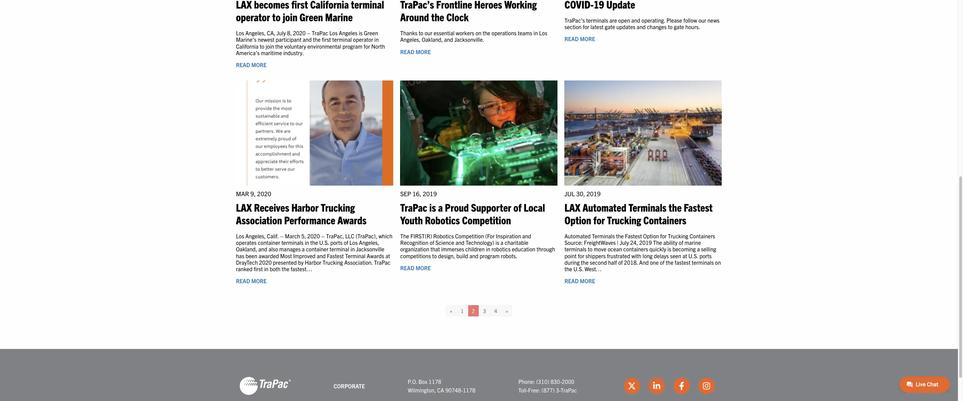 Task type: vqa. For each thing, say whether or not it's contained in the screenshot.
amount
no



Task type: describe. For each thing, give the bounding box(es) containing it.
terminal inside los angeles, calif. – march 5, 2020 – trapac, llc (trapac), which operates container terminals in the u.s. ports of los angeles, oakland, and also manages a container terminal in jacksonville has been awarded most improved and fastest terminal awards at draytech 2020 presented by harbor trucking association. trapac ranked first in both the fastest…
[[330, 246, 349, 253]]

improved
[[293, 252, 316, 259]]

quickly
[[650, 246, 667, 253]]

24,
[[631, 239, 639, 246]]

free:
[[529, 387, 541, 394]]

on inside thanks to our essential workers on the operations teams in los angeles, oakland, and jacksonville.
[[476, 30, 482, 36]]

toll-
[[519, 387, 529, 394]]

read more link for lax receives harbor trucking association performance awards
[[236, 278, 267, 284]]

robotics inside trapac is a proud supporter of local youth robotics competition
[[425, 213, 460, 226]]

is inside "automated terminals the fastest option for trucking containers source: freightwaves | july 24, 2019 the ability of marine terminals to move ocean containers quickly is becoming a selling point for shippers frustrated with long delays seen at u.s. ports during the second half of 2018. and one of the fastest terminals on the u.s. west…"
[[668, 246, 672, 253]]

2020 right 5,
[[308, 233, 320, 239]]

of right ability
[[679, 239, 684, 246]]

becoming
[[673, 246, 696, 253]]

thanks
[[401, 30, 418, 36]]

more for trapac's frontline heroes working around the clock
[[416, 48, 431, 55]]

terminal inside los angeles, ca, july 8, 2020 – trapac los angeles is green marine's newest participant and the first terminal operator in california to join the voluntary environmental program for north america's maritime industry.
[[333, 36, 352, 43]]

clock
[[447, 10, 469, 23]]

and up build in the bottom left of the page
[[456, 239, 465, 246]]

frontline
[[437, 0, 473, 11]]

manages
[[280, 246, 301, 253]]

lax receives harbor trucking association performance awards
[[236, 200, 367, 226]]

first(r) robotics competition image
[[401, 81, 558, 186]]

los inside thanks to our essential workers on the operations teams in los angeles, oakland, and jacksonville.
[[540, 30, 548, 36]]

1 horizontal spatial container
[[306, 246, 329, 253]]

point
[[565, 252, 577, 259]]

trucking inside lax automated terminals the fastest option for trucking containers
[[608, 213, 642, 226]]

of right one
[[661, 259, 665, 266]]

angeles, inside thanks to our essential workers on the operations teams in los angeles, oakland, and jacksonville.
[[401, 36, 421, 43]]

the inside thanks to our essential workers on the operations teams in los angeles, oakland, and jacksonville.
[[483, 30, 491, 36]]

move
[[594, 246, 607, 253]]

containers
[[624, 246, 649, 253]]

join inside los angeles, ca, july 8, 2020 – trapac los angeles is green marine's newest participant and the first terminal operator in california to join the voluntary environmental program for north america's maritime industry.
[[266, 43, 274, 50]]

been
[[246, 252, 258, 259]]

0 horizontal spatial –
[[280, 233, 284, 239]]

trucking inside los angeles, calif. – march 5, 2020 – trapac, llc (trapac), which operates container terminals in the u.s. ports of los angeles, oakland, and also manages a container terminal in jacksonville has been awarded most improved and fastest terminal awards at draytech 2020 presented by harbor trucking association. trapac ranked first in both the fastest…
[[323, 259, 343, 266]]

read more for trapac is a proud supporter of local youth robotics competition
[[401, 264, 431, 271]]

organization
[[401, 246, 430, 253]]

california inside los angeles, ca, july 8, 2020 – trapac los angeles is green marine's newest participant and the first terminal operator in california to join the voluntary environmental program for north america's maritime industry.
[[236, 43, 259, 50]]

through
[[537, 246, 556, 253]]

both
[[270, 265, 281, 272]]

terminals inside the "trapac's terminals are open and operating. please follow our news section for latest gate updates and changes to gate hours."
[[587, 17, 609, 24]]

oakland, inside thanks to our essential workers on the operations teams in los angeles, oakland, and jacksonville.
[[422, 36, 443, 43]]

program inside 'the first(r) robotics competition (for inspiration and recognition of science and technology) is a charitable organization that immerses children in robotics education through competitions to design, build and program robots.'
[[480, 252, 500, 259]]

more for lax automated terminals the fastest option for trucking containers
[[580, 278, 596, 284]]

to inside the "trapac's terminals are open and operating. please follow our news section for latest gate updates and changes to gate hours."
[[669, 23, 673, 30]]

presented
[[273, 259, 297, 266]]

1
[[461, 308, 464, 314]]

los left angeles
[[330, 30, 338, 36]]

workers
[[456, 30, 475, 36]]

lax receives harbor trucking association performance awards article
[[236, 81, 394, 290]]

phone:
[[519, 378, 535, 385]]

proud
[[445, 200, 469, 214]]

long
[[643, 252, 653, 259]]

open
[[619, 17, 631, 24]]

and inside thanks to our essential workers on the operations teams in los angeles, oakland, and jacksonville.
[[445, 36, 454, 43]]

in up improved at left bottom
[[305, 239, 309, 246]]

4 link
[[491, 305, 501, 317]]

8,
[[287, 30, 292, 36]]

marine
[[685, 239, 702, 246]]

and right open
[[632, 17, 641, 24]]

read more link down section
[[565, 35, 596, 42]]

terminals up during in the bottom of the page
[[565, 246, 587, 253]]

robots.
[[501, 252, 518, 259]]

please
[[667, 17, 683, 24]]

of inside trapac is a proud supporter of local youth robotics competition
[[514, 200, 522, 214]]

the inside trapac's frontline heroes working around the clock
[[432, 10, 445, 23]]

section
[[565, 23, 582, 30]]

4
[[495, 308, 498, 314]]

first inside los angeles, calif. – march 5, 2020 – trapac, llc (trapac), which operates container terminals in the u.s. ports of los angeles, oakland, and also manages a container terminal in jacksonville has been awarded most improved and fastest terminal awards at draytech 2020 presented by harbor trucking association. trapac ranked first in both the fastest…
[[254, 265, 263, 272]]

lax for lax automated terminals the fastest option for trucking containers
[[565, 200, 581, 214]]

trapac inside phone: (310) 830-2000 toll-free: (877) 3-trapac
[[561, 387, 578, 394]]

a medal for you image
[[236, 81, 394, 186]]

join inside lax becomes first california terminal operator to join green marine
[[283, 10, 298, 23]]

trapac,
[[326, 233, 344, 239]]

teams
[[518, 30, 533, 36]]

source:
[[565, 239, 583, 246]]

selling
[[702, 246, 717, 253]]

read more link for lax automated terminals the fastest option for trucking containers
[[565, 278, 596, 284]]

of inside los angeles, calif. – march 5, 2020 – trapac, llc (trapac), which operates container terminals in the u.s. ports of los angeles, oakland, and also manages a container terminal in jacksonville has been awarded most improved and fastest terminal awards at draytech 2020 presented by harbor trucking association. trapac ranked first in both the fastest…
[[344, 239, 349, 246]]

jacksonville
[[356, 246, 385, 253]]

freightwaves
[[584, 239, 616, 246]]

option inside "automated terminals the fastest option for trucking containers source: freightwaves | july 24, 2019 the ability of marine terminals to move ocean containers quickly is becoming a selling point for shippers frustrated with long delays seen at u.s. ports during the second half of 2018. and one of the fastest terminals on the u.s. west…"
[[644, 233, 660, 239]]

»
[[506, 308, 509, 314]]

more down latest
[[580, 35, 596, 42]]

operator inside los angeles, ca, july 8, 2020 – trapac los angeles is green marine's newest participant and the first terminal operator in california to join the voluntary environmental program for north america's maritime industry.
[[353, 36, 373, 43]]

ocean
[[608, 246, 623, 253]]

terminals inside lax automated terminals the fastest option for trucking containers
[[629, 200, 667, 214]]

program inside los angeles, ca, july 8, 2020 – trapac los angeles is green marine's newest participant and the first terminal operator in california to join the voluntary environmental program for north america's maritime industry.
[[343, 43, 363, 50]]

1 link
[[457, 305, 468, 317]]

trapac inside trapac is a proud supporter of local youth robotics competition
[[401, 200, 428, 214]]

of right half
[[619, 259, 623, 266]]

terminals down selling
[[692, 259, 714, 266]]

llc
[[346, 233, 355, 239]]

in down "llc" at bottom left
[[351, 246, 355, 253]]

2020 down also
[[259, 259, 272, 266]]

education
[[512, 246, 536, 253]]

containers inside lax automated terminals the fastest option for trucking containers
[[644, 213, 687, 226]]

green inside lax becomes first california terminal operator to join green marine
[[300, 10, 323, 23]]

the inside 'the first(r) robotics competition (for inspiration and recognition of science and technology) is a charitable organization that immerses children in robotics education through competitions to design, build and program robots.'
[[401, 233, 410, 239]]

our inside the "trapac's terminals are open and operating. please follow our news section for latest gate updates and changes to gate hours."
[[699, 17, 707, 24]]

read more down section
[[565, 35, 596, 42]]

industry.
[[284, 49, 304, 56]]

fastest inside "automated terminals the fastest option for trucking containers source: freightwaves | july 24, 2019 the ability of marine terminals to move ocean containers quickly is becoming a selling point for shippers frustrated with long delays seen at u.s. ports during the second half of 2018. and one of the fastest terminals on the u.s. west…"
[[626, 233, 643, 239]]

automated inside lax automated terminals the fastest option for trucking containers
[[583, 200, 627, 214]]

of inside 'the first(r) robotics competition (for inspiration and recognition of science and technology) is a charitable organization that immerses children in robotics education through competitions to design, build and program robots.'
[[430, 239, 435, 246]]

to inside lax becomes first california terminal operator to join green marine
[[272, 10, 281, 23]]

shippers
[[586, 252, 606, 259]]

the first(r) robotics competition (for inspiration and recognition of science and technology) is a charitable organization that immerses children in robotics education through competitions to design, build and program robots.
[[401, 233, 556, 259]]

and left also
[[259, 246, 268, 253]]

read more link for trapac's frontline heroes working around the clock
[[401, 48, 431, 55]]

for inside the "trapac's terminals are open and operating. please follow our news section for latest gate updates and changes to gate hours."
[[583, 23, 590, 30]]

ports inside "automated terminals the fastest option for trucking containers source: freightwaves | july 24, 2019 the ability of marine terminals to move ocean containers quickly is becoming a selling point for shippers frustrated with long delays seen at u.s. ports during the second half of 2018. and one of the fastest terminals on the u.s. west…"
[[700, 252, 712, 259]]

trapac's for trapac's frontline heroes working around the clock
[[401, 0, 434, 11]]

harbor inside los angeles, calif. – march 5, 2020 – trapac, llc (trapac), which operates container terminals in the u.s. ports of los angeles, oakland, and also manages a container terminal in jacksonville has been awarded most improved and fastest terminal awards at draytech 2020 presented by harbor trucking association. trapac ranked first in both the fastest…
[[305, 259, 322, 266]]

read more for lax becomes first california terminal operator to join green marine
[[236, 61, 267, 68]]

trapac inside los angeles, calif. – march 5, 2020 – trapac, llc (trapac), which operates container terminals in the u.s. ports of los angeles, oakland, and also manages a container terminal in jacksonville has been awarded most improved and fastest terminal awards at draytech 2020 presented by harbor trucking association. trapac ranked first in both the fastest…
[[374, 259, 391, 266]]

containers inside "automated terminals the fastest option for trucking containers source: freightwaves | july 24, 2019 the ability of marine terminals to move ocean containers quickly is becoming a selling point for shippers frustrated with long delays seen at u.s. ports during the second half of 2018. and one of the fastest terminals on the u.s. west…"
[[690, 233, 716, 239]]

robotics inside 'the first(r) robotics competition (for inspiration and recognition of science and technology) is a charitable organization that immerses children in robotics education through competitions to design, build and program robots.'
[[434, 233, 454, 239]]

a inside trapac is a proud supporter of local youth robotics competition
[[439, 200, 443, 214]]

mar
[[236, 190, 249, 198]]

technology)
[[466, 239, 495, 246]]

box
[[419, 378, 428, 385]]

the inside lax automated terminals the fastest option for trucking containers
[[669, 200, 682, 214]]

half
[[609, 259, 618, 266]]

trapac automated terminal image
[[565, 81, 723, 186]]

competitions
[[401, 252, 431, 259]]

trapac is a proud supporter of local youth robotics competition article
[[401, 81, 558, 290]]

mar 9, 2020
[[236, 190, 272, 198]]

competition inside 'the first(r) robotics competition (for inspiration and recognition of science and technology) is a charitable organization that immerses children in robotics education through competitions to design, build and program robots.'
[[456, 233, 484, 239]]

90748-
[[446, 387, 463, 394]]

lax becomes first california terminal operator to join green marine
[[236, 0, 384, 23]]

for up quickly
[[661, 233, 667, 239]]

angeles, up terminal
[[359, 239, 380, 246]]

terminals inside los angeles, calif. – march 5, 2020 – trapac, llc (trapac), which operates container terminals in the u.s. ports of los angeles, oakland, and also manages a container terminal in jacksonville has been awarded most improved and fastest terminal awards at draytech 2020 presented by harbor trucking association. trapac ranked first in both the fastest…
[[282, 239, 304, 246]]

fastest inside lax automated terminals the fastest option for trucking containers
[[684, 200, 713, 214]]

supporter
[[471, 200, 512, 214]]

america's
[[236, 49, 260, 56]]

lax for lax becomes first california terminal operator to join green marine
[[236, 0, 252, 11]]

phone: (310) 830-2000 toll-free: (877) 3-trapac
[[519, 378, 578, 394]]

performance
[[284, 213, 336, 226]]

9,
[[251, 190, 256, 198]]

(310)
[[537, 378, 550, 385]]

2 gate from the left
[[674, 23, 685, 30]]

are
[[610, 17, 618, 24]]

most
[[280, 252, 292, 259]]

first inside lax becomes first california terminal operator to join green marine
[[292, 0, 308, 11]]

for right point
[[578, 252, 585, 259]]

calif.
[[267, 233, 279, 239]]

read for lax automated terminals the fastest option for trucking containers
[[565, 278, 579, 284]]

first(r)
[[411, 233, 432, 239]]

second
[[590, 259, 607, 266]]

» link
[[502, 305, 512, 317]]

ca,
[[267, 30, 276, 36]]

oakland, inside los angeles, calif. – march 5, 2020 – trapac, llc (trapac), which operates container terminals in the u.s. ports of los angeles, oakland, and also manages a container terminal in jacksonville has been awarded most improved and fastest terminal awards at draytech 2020 presented by harbor trucking association. trapac ranked first in both the fastest…
[[236, 246, 257, 253]]

updates
[[617, 23, 636, 30]]

2 link
[[469, 305, 479, 317]]

with
[[632, 252, 642, 259]]

association
[[236, 213, 282, 226]]

in inside los angeles, ca, july 8, 2020 – trapac los angeles is green marine's newest participant and the first terminal operator in california to join the voluntary environmental program for north america's maritime industry.
[[375, 36, 379, 43]]

more for lax receives harbor trucking association performance awards
[[252, 278, 267, 284]]

operates
[[236, 239, 257, 246]]

« link
[[446, 305, 457, 317]]

3 link
[[480, 305, 490, 317]]

and right build in the bottom left of the page
[[470, 252, 479, 259]]



Task type: locate. For each thing, give the bounding box(es) containing it.
read more link down thanks on the left top of the page
[[401, 48, 431, 55]]

is inside 'the first(r) robotics competition (for inspiration and recognition of science and technology) is a charitable organization that immerses children in robotics education through competitions to design, build and program robots.'
[[496, 239, 500, 246]]

0 vertical spatial green
[[300, 10, 323, 23]]

read inside lax receives harbor trucking association performance awards article
[[236, 278, 250, 284]]

in inside thanks to our essential workers on the operations teams in los angeles, oakland, and jacksonville.
[[534, 30, 538, 36]]

2019 inside "automated terminals the fastest option for trucking containers source: freightwaves | july 24, 2019 the ability of marine terminals to move ocean containers quickly is becoming a selling point for shippers frustrated with long delays seen at u.s. ports during the second half of 2018. and one of the fastest terminals on the u.s. west…"
[[640, 239, 653, 246]]

read down ranked
[[236, 278, 250, 284]]

2019 right the 16,
[[423, 190, 437, 198]]

16,
[[413, 190, 422, 198]]

green
[[300, 10, 323, 23], [364, 30, 378, 36]]

1 vertical spatial u.s.
[[689, 252, 699, 259]]

0 horizontal spatial containers
[[644, 213, 687, 226]]

draytech
[[236, 259, 258, 266]]

terminals
[[587, 17, 609, 24], [282, 239, 304, 246], [565, 246, 587, 253], [692, 259, 714, 266]]

trapac up the environmental in the top left of the page
[[312, 30, 329, 36]]

awards inside los angeles, calif. – march 5, 2020 – trapac, llc (trapac), which operates container terminals in the u.s. ports of los angeles, oakland, and also manages a container terminal in jacksonville has been awarded most improved and fastest terminal awards at draytech 2020 presented by harbor trucking association. trapac ranked first in both the fastest…
[[367, 252, 385, 259]]

changes
[[648, 23, 667, 30]]

trapac
[[312, 30, 329, 36], [401, 200, 428, 214], [374, 259, 391, 266], [561, 387, 578, 394]]

1 horizontal spatial july
[[620, 239, 630, 246]]

in left both
[[264, 265, 269, 272]]

los angeles, calif. – march 5, 2020 – trapac, llc (trapac), which operates container terminals in the u.s. ports of los angeles, oakland, and also manages a container terminal in jacksonville has been awarded most improved and fastest terminal awards at draytech 2020 presented by harbor trucking association. trapac ranked first in both the fastest…
[[236, 233, 393, 272]]

option inside lax automated terminals the fastest option for trucking containers
[[565, 213, 592, 226]]

u.s. down the 'marine'
[[689, 252, 699, 259]]

is inside trapac is a proud supporter of local youth robotics competition
[[430, 200, 436, 214]]

1 horizontal spatial 2019
[[587, 190, 601, 198]]

read more inside lax receives harbor trucking association performance awards article
[[236, 278, 267, 284]]

first right ranked
[[254, 265, 263, 272]]

1 horizontal spatial gate
[[674, 23, 685, 30]]

a left selling
[[698, 246, 701, 253]]

1 horizontal spatial u.s.
[[574, 265, 584, 272]]

terminal down marine
[[333, 36, 352, 43]]

read more down competitions
[[401, 264, 431, 271]]

a inside "automated terminals the fastest option for trucking containers source: freightwaves | july 24, 2019 the ability of marine terminals to move ocean containers quickly is becoming a selling point for shippers frustrated with long delays seen at u.s. ports during the second half of 2018. and one of the fastest terminals on the u.s. west…"
[[698, 246, 701, 253]]

more for trapac is a proud supporter of local youth robotics competition
[[416, 264, 431, 271]]

awards up "llc" at bottom left
[[338, 213, 367, 226]]

read more for lax receives harbor trucking association performance awards
[[236, 278, 267, 284]]

newest
[[258, 36, 275, 43]]

read more link for trapac is a proud supporter of local youth robotics competition
[[401, 264, 431, 271]]

read down thanks on the left top of the page
[[401, 48, 415, 55]]

receives
[[254, 200, 290, 214]]

container up awarded
[[258, 239, 280, 246]]

2 vertical spatial fastest
[[327, 252, 344, 259]]

trucking up trapac, at the left of page
[[321, 200, 355, 214]]

read down competitions
[[401, 264, 415, 271]]

read more link inside lax receives harbor trucking association performance awards article
[[236, 278, 267, 284]]

– left trapac, at the left of page
[[321, 233, 325, 239]]

to inside thanks to our essential workers on the operations teams in los angeles, oakland, and jacksonville.
[[419, 30, 424, 36]]

0 vertical spatial option
[[565, 213, 592, 226]]

0 vertical spatial first
[[292, 0, 308, 11]]

2019 for automated
[[587, 190, 601, 198]]

0 vertical spatial terminal
[[351, 0, 384, 11]]

3
[[484, 308, 486, 314]]

u.s. inside los angeles, calif. – march 5, 2020 – trapac, llc (trapac), which operates container terminals in the u.s. ports of los angeles, oakland, and also manages a container terminal in jacksonville has been awarded most improved and fastest terminal awards at draytech 2020 presented by harbor trucking association. trapac ranked first in both the fastest…
[[320, 239, 329, 246]]

trapac's inside the "trapac's terminals are open and operating. please follow our news section for latest gate updates and changes to gate hours."
[[565, 17, 585, 24]]

1 vertical spatial terminal
[[333, 36, 352, 43]]

robotics
[[492, 246, 511, 253]]

read inside lax automated terminals the fastest option for trucking containers article
[[565, 278, 579, 284]]

the
[[401, 233, 410, 239], [654, 239, 663, 246]]

automated up point
[[565, 233, 591, 239]]

our left essential
[[425, 30, 433, 36]]

1 horizontal spatial awards
[[367, 252, 385, 259]]

the inside "automated terminals the fastest option for trucking containers source: freightwaves | july 24, 2019 the ability of marine terminals to move ocean containers quickly is becoming a selling point for shippers frustrated with long delays seen at u.s. ports during the second half of 2018. and one of the fastest terminals on the u.s. west…"
[[654, 239, 663, 246]]

and inside los angeles, ca, july 8, 2020 – trapac los angeles is green marine's newest participant and the first terminal operator in california to join the voluntary environmental program for north america's maritime industry.
[[303, 36, 312, 43]]

trapac's inside trapac's frontline heroes working around the clock
[[401, 0, 434, 11]]

p.o.
[[408, 378, 418, 385]]

lax automated terminals the fastest option for trucking containers article
[[565, 81, 723, 290]]

program down 'technology)'
[[480, 252, 500, 259]]

0 vertical spatial fastest
[[684, 200, 713, 214]]

trapac's terminals are open and operating. please follow our news section for latest gate updates and changes to gate hours.
[[565, 17, 720, 30]]

read for lax becomes first california terminal operator to join green marine
[[236, 61, 250, 68]]

gate
[[605, 23, 616, 30], [674, 23, 685, 30]]

california inside lax becomes first california terminal operator to join green marine
[[310, 0, 349, 11]]

footer
[[0, 349, 959, 401]]

marine
[[325, 10, 353, 23]]

is right the (for
[[496, 239, 500, 246]]

2020 inside los angeles, ca, july 8, 2020 – trapac los angeles is green marine's newest participant and the first terminal operator in california to join the voluntary environmental program for north america's maritime industry.
[[293, 30, 306, 36]]

july inside los angeles, ca, july 8, 2020 – trapac los angeles is green marine's newest participant and the first terminal operator in california to join the voluntary environmental program for north america's maritime industry.
[[277, 30, 286, 36]]

harbor
[[292, 200, 319, 214], [305, 259, 322, 266]]

2 horizontal spatial first
[[322, 36, 331, 43]]

1 horizontal spatial ports
[[700, 252, 712, 259]]

2019 inside trapac is a proud supporter of local youth robotics competition article
[[423, 190, 437, 198]]

to left design,
[[433, 252, 437, 259]]

1 horizontal spatial trapac's
[[565, 17, 585, 24]]

option up quickly
[[644, 233, 660, 239]]

trapac's left latest
[[565, 17, 585, 24]]

0 horizontal spatial ports
[[331, 239, 343, 246]]

to right thanks on the left top of the page
[[419, 30, 424, 36]]

1 horizontal spatial –
[[307, 30, 311, 36]]

automated inside "automated terminals the fastest option for trucking containers source: freightwaves | july 24, 2019 the ability of marine terminals to move ocean containers quickly is becoming a selling point for shippers frustrated with long delays seen at u.s. ports during the second half of 2018. and one of the fastest terminals on the u.s. west…"
[[565, 233, 591, 239]]

trucking inside "automated terminals the fastest option for trucking containers source: freightwaves | july 24, 2019 the ability of marine terminals to move ocean containers quickly is becoming a selling point for shippers frustrated with long delays seen at u.s. ports during the second half of 2018. and one of the fastest terminals on the u.s. west…"
[[669, 233, 689, 239]]

0 horizontal spatial our
[[425, 30, 433, 36]]

1 horizontal spatial green
[[364, 30, 378, 36]]

oakland,
[[422, 36, 443, 43], [236, 246, 257, 253]]

1 vertical spatial robotics
[[434, 233, 454, 239]]

for up freightwaves
[[594, 213, 605, 226]]

0 vertical spatial trapac's
[[401, 0, 434, 11]]

0 horizontal spatial 1178
[[429, 378, 442, 385]]

read for lax receives harbor trucking association performance awards
[[236, 278, 250, 284]]

lax automated terminals the fastest option for trucking containers
[[565, 200, 713, 226]]

angeles
[[339, 30, 358, 36]]

to right america's
[[260, 43, 265, 50]]

awards inside lax receives harbor trucking association performance awards
[[338, 213, 367, 226]]

terminals inside "automated terminals the fastest option for trucking containers source: freightwaves | july 24, 2019 the ability of marine terminals to move ocean containers quickly is becoming a selling point for shippers frustrated with long delays seen at u.s. ports during the second half of 2018. and one of the fastest terminals on the u.s. west…"
[[593, 233, 615, 239]]

corporate image
[[240, 377, 291, 396]]

30,
[[577, 190, 586, 198]]

a inside los angeles, calif. – march 5, 2020 – trapac, llc (trapac), which operates container terminals in the u.s. ports of los angeles, oakland, and also manages a container terminal in jacksonville has been awarded most improved and fastest terminal awards at draytech 2020 presented by harbor trucking association. trapac ranked first in both the fastest…
[[302, 246, 305, 253]]

los up america's
[[236, 30, 244, 36]]

1 horizontal spatial at
[[683, 252, 688, 259]]

read down america's
[[236, 61, 250, 68]]

1 horizontal spatial california
[[310, 0, 349, 11]]

0 horizontal spatial join
[[266, 43, 274, 50]]

ranked
[[236, 265, 253, 272]]

maritime
[[261, 49, 282, 56]]

trapac is a proud supporter of local youth robotics competition
[[401, 200, 546, 226]]

join up the 8,
[[283, 10, 298, 23]]

angeles, down "around"
[[401, 36, 421, 43]]

1 horizontal spatial on
[[716, 259, 722, 266]]

more inside lax receives harbor trucking association performance awards article
[[252, 278, 267, 284]]

0 vertical spatial competition
[[462, 213, 512, 226]]

harbor right by in the bottom left of the page
[[305, 259, 322, 266]]

1 horizontal spatial fastest
[[626, 233, 643, 239]]

read for trapac's frontline heroes working around the clock
[[401, 48, 415, 55]]

0 vertical spatial robotics
[[425, 213, 460, 226]]

los
[[236, 30, 244, 36], [330, 30, 338, 36], [540, 30, 548, 36], [236, 233, 244, 239], [350, 239, 358, 246]]

corporate
[[334, 383, 365, 389]]

in right teams at the right top of page
[[534, 30, 538, 36]]

for inside lax automated terminals the fastest option for trucking containers
[[594, 213, 605, 226]]

read more for lax automated terminals the fastest option for trucking containers
[[565, 278, 596, 284]]

1178 up ca
[[429, 378, 442, 385]]

0 horizontal spatial oakland,
[[236, 246, 257, 253]]

2
[[472, 308, 475, 314]]

1 horizontal spatial oakland,
[[422, 36, 443, 43]]

read more for trapac's frontline heroes working around the clock
[[401, 48, 431, 55]]

awarded
[[259, 252, 279, 259]]

u.s. right 5,
[[320, 239, 329, 246]]

1 horizontal spatial containers
[[690, 233, 716, 239]]

0 vertical spatial terminals
[[629, 200, 667, 214]]

0 vertical spatial awards
[[338, 213, 367, 226]]

1 vertical spatial awards
[[367, 252, 385, 259]]

los right teams at the right top of page
[[540, 30, 548, 36]]

containers up ability
[[644, 213, 687, 226]]

read more link down america's
[[236, 61, 267, 68]]

trucking inside lax receives harbor trucking association performance awards
[[321, 200, 355, 214]]

to inside "automated terminals the fastest option for trucking containers source: freightwaves | july 24, 2019 the ability of marine terminals to move ocean containers quickly is becoming a selling point for shippers frustrated with long delays seen at u.s. ports during the second half of 2018. and one of the fastest terminals on the u.s. west…"
[[588, 246, 593, 253]]

in right angeles
[[375, 36, 379, 43]]

0 vertical spatial containers
[[644, 213, 687, 226]]

has
[[236, 252, 245, 259]]

1 horizontal spatial 1178
[[463, 387, 476, 394]]

1 vertical spatial terminals
[[593, 233, 615, 239]]

more down competitions
[[416, 264, 431, 271]]

fastest inside los angeles, calif. – march 5, 2020 – trapac, llc (trapac), which operates container terminals in the u.s. ports of los angeles, oakland, and also manages a container terminal in jacksonville has been awarded most improved and fastest terminal awards at draytech 2020 presented by harbor trucking association. trapac ranked first in both the fastest…
[[327, 252, 344, 259]]

awards right terminal
[[367, 252, 385, 259]]

a inside 'the first(r) robotics competition (for inspiration and recognition of science and technology) is a charitable organization that immerses children in robotics education through competitions to design, build and program robots.'
[[501, 239, 504, 246]]

0 vertical spatial on
[[476, 30, 482, 36]]

youth
[[401, 213, 423, 226]]

heroes
[[475, 0, 503, 11]]

terminal
[[351, 0, 384, 11], [333, 36, 352, 43], [330, 246, 349, 253]]

california up angeles
[[310, 0, 349, 11]]

trapac's for trapac's terminals are open and operating. please follow our news section for latest gate updates and changes to gate hours.
[[565, 17, 585, 24]]

0 vertical spatial oakland,
[[422, 36, 443, 43]]

ports inside los angeles, calif. – march 5, 2020 – trapac, llc (trapac), which operates container terminals in the u.s. ports of los angeles, oakland, and also manages a container terminal in jacksonville has been awarded most improved and fastest terminal awards at draytech 2020 presented by harbor trucking association. trapac ranked first in both the fastest…
[[331, 239, 343, 246]]

0 vertical spatial ports
[[331, 239, 343, 246]]

competition up the (for
[[462, 213, 512, 226]]

operating.
[[642, 17, 666, 24]]

1 horizontal spatial terminals
[[629, 200, 667, 214]]

a down 5,
[[302, 246, 305, 253]]

angeles, inside los angeles, ca, july 8, 2020 – trapac los angeles is green marine's newest participant and the first terminal operator in california to join the voluntary environmental program for north america's maritime industry.
[[246, 30, 266, 36]]

2 vertical spatial terminal
[[330, 246, 349, 253]]

0 vertical spatial 1178
[[429, 378, 442, 385]]

to inside los angeles, ca, july 8, 2020 – trapac los angeles is green marine's newest participant and the first terminal operator in california to join the voluntary environmental program for north america's maritime industry.
[[260, 43, 265, 50]]

read more link for lax becomes first california terminal operator to join green marine
[[236, 61, 267, 68]]

a right the (for
[[501, 239, 504, 246]]

and right improved at left bottom
[[317, 252, 326, 259]]

essential
[[434, 30, 455, 36]]

marine's
[[236, 36, 257, 43]]

more
[[580, 35, 596, 42], [416, 48, 431, 55], [252, 61, 267, 68], [416, 264, 431, 271], [252, 278, 267, 284], [580, 278, 596, 284]]

to inside 'the first(r) robotics competition (for inspiration and recognition of science and technology) is a charitable organization that immerses children in robotics education through competitions to design, build and program robots.'
[[433, 252, 437, 259]]

1 vertical spatial automated
[[565, 233, 591, 239]]

a
[[439, 200, 443, 214], [501, 239, 504, 246], [302, 246, 305, 253], [698, 246, 701, 253]]

2019 for is
[[423, 190, 437, 198]]

to left move
[[588, 246, 593, 253]]

the left first(r) at the bottom of the page
[[401, 233, 410, 239]]

0 horizontal spatial operator
[[236, 10, 270, 23]]

(877)
[[542, 387, 555, 394]]

more down thanks on the left top of the page
[[416, 48, 431, 55]]

1 vertical spatial california
[[236, 43, 259, 50]]

read down section
[[565, 35, 579, 42]]

california left maritime
[[236, 43, 259, 50]]

0 horizontal spatial california
[[236, 43, 259, 50]]

– inside los angeles, ca, july 8, 2020 – trapac los angeles is green marine's newest participant and the first terminal operator in california to join the voluntary environmental program for north america's maritime industry.
[[307, 30, 311, 36]]

follow
[[684, 17, 698, 24]]

1 horizontal spatial join
[[283, 10, 298, 23]]

0 vertical spatial harbor
[[292, 200, 319, 214]]

2 vertical spatial first
[[254, 265, 263, 272]]

read for trapac is a proud supporter of local youth robotics competition
[[401, 264, 415, 271]]

more inside trapac is a proud supporter of local youth robotics competition article
[[416, 264, 431, 271]]

recognition
[[401, 239, 429, 246]]

read more link inside trapac is a proud supporter of local youth robotics competition article
[[401, 264, 431, 271]]

container down 5,
[[306, 246, 329, 253]]

wilmington,
[[408, 387, 436, 394]]

1 vertical spatial fastest
[[626, 233, 643, 239]]

read more link
[[565, 35, 596, 42], [401, 48, 431, 55], [236, 61, 267, 68], [401, 264, 431, 271], [236, 278, 267, 284], [565, 278, 596, 284]]

during
[[565, 259, 580, 266]]

0 horizontal spatial option
[[565, 213, 592, 226]]

0 horizontal spatial gate
[[605, 23, 616, 30]]

read more inside lax automated terminals the fastest option for trucking containers article
[[565, 278, 596, 284]]

(for
[[486, 233, 495, 239]]

for inside los angeles, ca, july 8, 2020 – trapac los angeles is green marine's newest participant and the first terminal operator in california to join the voluntary environmental program for north america's maritime industry.
[[364, 43, 370, 50]]

read
[[565, 35, 579, 42], [401, 48, 415, 55], [236, 61, 250, 68], [401, 264, 415, 271], [236, 278, 250, 284], [565, 278, 579, 284]]

1 vertical spatial join
[[266, 43, 274, 50]]

to right changes
[[669, 23, 673, 30]]

terminal up angeles
[[351, 0, 384, 11]]

1 vertical spatial on
[[716, 259, 722, 266]]

competition up children
[[456, 233, 484, 239]]

3-
[[556, 387, 561, 394]]

1 vertical spatial containers
[[690, 233, 716, 239]]

delays
[[654, 252, 669, 259]]

read more link down ranked
[[236, 278, 267, 284]]

2 at from the left
[[683, 252, 688, 259]]

0 vertical spatial u.s.
[[320, 239, 329, 246]]

2 horizontal spatial fastest
[[684, 200, 713, 214]]

1 at from the left
[[386, 252, 390, 259]]

0 horizontal spatial july
[[277, 30, 286, 36]]

1 gate from the left
[[605, 23, 616, 30]]

1178
[[429, 378, 442, 385], [463, 387, 476, 394]]

frustrated
[[608, 252, 631, 259]]

to up ca,
[[272, 10, 281, 23]]

1 horizontal spatial our
[[699, 17, 707, 24]]

in left robotics
[[486, 246, 491, 253]]

on inside "automated terminals the fastest option for trucking containers source: freightwaves | july 24, 2019 the ability of marine terminals to move ocean containers quickly is becoming a selling point for shippers frustrated with long delays seen at u.s. ports during the second half of 2018. and one of the fastest terminals on the u.s. west…"
[[716, 259, 722, 266]]

2 horizontal spatial u.s.
[[689, 252, 699, 259]]

first inside los angeles, ca, july 8, 2020 – trapac los angeles is green marine's newest participant and the first terminal operator in california to join the voluntary environmental program for north america's maritime industry.
[[322, 36, 331, 43]]

terminal inside lax becomes first california terminal operator to join green marine
[[351, 0, 384, 11]]

one
[[651, 259, 659, 266]]

harbor up 5,
[[292, 200, 319, 214]]

of left local
[[514, 200, 522, 214]]

july left the 8,
[[277, 30, 286, 36]]

1 vertical spatial 1178
[[463, 387, 476, 394]]

1 horizontal spatial program
[[480, 252, 500, 259]]

terminals
[[629, 200, 667, 214], [593, 233, 615, 239]]

footer containing p.o. box 1178
[[0, 349, 959, 401]]

is
[[359, 30, 363, 36], [430, 200, 436, 214], [496, 239, 500, 246], [668, 246, 672, 253]]

operator
[[236, 10, 270, 23], [353, 36, 373, 43]]

harbor inside lax receives harbor trucking association performance awards
[[292, 200, 319, 214]]

is down sep 16, 2019
[[430, 200, 436, 214]]

2 vertical spatial u.s.
[[574, 265, 584, 272]]

ports
[[331, 239, 343, 246], [700, 252, 712, 259]]

at inside "automated terminals the fastest option for trucking containers source: freightwaves | july 24, 2019 the ability of marine terminals to move ocean containers quickly is becoming a selling point for shippers frustrated with long delays seen at u.s. ports during the second half of 2018. and one of the fastest terminals on the u.s. west…"
[[683, 252, 688, 259]]

1 vertical spatial harbor
[[305, 259, 322, 266]]

a left proud
[[439, 200, 443, 214]]

0 vertical spatial july
[[277, 30, 286, 36]]

and
[[632, 17, 641, 24], [637, 23, 646, 30], [303, 36, 312, 43], [445, 36, 454, 43], [523, 233, 532, 239], [456, 239, 465, 246], [259, 246, 268, 253], [317, 252, 326, 259], [470, 252, 479, 259]]

and right updates
[[637, 23, 646, 30]]

thanks to our essential workers on the operations teams in los angeles, oakland, and jacksonville.
[[401, 30, 548, 43]]

read inside trapac is a proud supporter of local youth robotics competition article
[[401, 264, 415, 271]]

1 vertical spatial july
[[620, 239, 630, 246]]

830-
[[551, 378, 562, 385]]

join down ca,
[[266, 43, 274, 50]]

read more down west…
[[565, 278, 596, 284]]

operations
[[492, 30, 517, 36]]

1 vertical spatial operator
[[353, 36, 373, 43]]

0 horizontal spatial on
[[476, 30, 482, 36]]

los up has
[[236, 233, 244, 239]]

green inside los angeles, ca, july 8, 2020 – trapac los angeles is green marine's newest participant and the first terminal operator in california to join the voluntary environmental program for north america's maritime industry.
[[364, 30, 378, 36]]

trapac's frontline heroes working around the clock
[[401, 0, 537, 23]]

0 horizontal spatial program
[[343, 43, 363, 50]]

build
[[457, 252, 469, 259]]

inspiration
[[496, 233, 521, 239]]

july
[[277, 30, 286, 36], [620, 239, 630, 246]]

1 vertical spatial our
[[425, 30, 433, 36]]

oakland, up draytech at the left bottom of page
[[236, 246, 257, 253]]

1 vertical spatial oakland,
[[236, 246, 257, 253]]

around
[[401, 10, 429, 23]]

0 horizontal spatial at
[[386, 252, 390, 259]]

2020
[[293, 30, 306, 36], [257, 190, 272, 198], [308, 233, 320, 239], [259, 259, 272, 266]]

lax inside lax becomes first california terminal operator to join green marine
[[236, 0, 252, 11]]

0 horizontal spatial fastest
[[327, 252, 344, 259]]

charitable
[[505, 239, 529, 246]]

latest
[[591, 23, 604, 30]]

fastest
[[675, 259, 691, 266]]

read more
[[565, 35, 596, 42], [401, 48, 431, 55], [236, 61, 267, 68], [401, 264, 431, 271], [236, 278, 267, 284], [565, 278, 596, 284]]

lax for lax receives harbor trucking association performance awards
[[236, 200, 252, 214]]

5,
[[302, 233, 306, 239]]

competition inside trapac is a proud supporter of local youth robotics competition
[[462, 213, 512, 226]]

at right 'seen'
[[683, 252, 688, 259]]

is inside los angeles, ca, july 8, 2020 – trapac los angeles is green marine's newest participant and the first terminal operator in california to join the voluntary environmental program for north america's maritime industry.
[[359, 30, 363, 36]]

0 horizontal spatial trapac's
[[401, 0, 434, 11]]

march
[[285, 233, 300, 239]]

|
[[618, 239, 619, 246]]

california
[[310, 0, 349, 11], [236, 43, 259, 50]]

working
[[505, 0, 537, 11]]

lax down jul
[[565, 200, 581, 214]]

0 horizontal spatial 2019
[[423, 190, 437, 198]]

2020 right 9,
[[257, 190, 272, 198]]

green up north
[[364, 30, 378, 36]]

1 horizontal spatial the
[[654, 239, 663, 246]]

gate left the hours.
[[674, 23, 685, 30]]

becomes
[[254, 0, 289, 11]]

1 vertical spatial program
[[480, 252, 500, 259]]

1 vertical spatial competition
[[456, 233, 484, 239]]

1 horizontal spatial first
[[292, 0, 308, 11]]

at inside los angeles, calif. – march 5, 2020 – trapac, llc (trapac), which operates container terminals in the u.s. ports of los angeles, oakland, and also manages a container terminal in jacksonville has been awarded most improved and fastest terminal awards at draytech 2020 presented by harbor trucking association. trapac ranked first in both the fastest…
[[386, 252, 390, 259]]

1178 right ca
[[463, 387, 476, 394]]

los up terminal
[[350, 239, 358, 246]]

lax down mar
[[236, 200, 252, 214]]

0 horizontal spatial green
[[300, 10, 323, 23]]

1 vertical spatial first
[[322, 36, 331, 43]]

first left angeles
[[322, 36, 331, 43]]

0 vertical spatial automated
[[583, 200, 627, 214]]

1 horizontal spatial operator
[[353, 36, 373, 43]]

and up education
[[523, 233, 532, 239]]

read more inside trapac is a proud supporter of local youth robotics competition article
[[401, 264, 431, 271]]

more down west…
[[580, 278, 596, 284]]

0 vertical spatial program
[[343, 43, 363, 50]]

trapac inside los angeles, ca, july 8, 2020 – trapac los angeles is green marine's newest participant and the first terminal operator in california to join the voluntary environmental program for north america's maritime industry.
[[312, 30, 329, 36]]

0 horizontal spatial container
[[258, 239, 280, 246]]

for left north
[[364, 43, 370, 50]]

trapac's up thanks on the left top of the page
[[401, 0, 434, 11]]

july inside "automated terminals the fastest option for trucking containers source: freightwaves | july 24, 2019 the ability of marine terminals to move ocean containers quickly is becoming a selling point for shippers frustrated with long delays seen at u.s. ports during the second half of 2018. and one of the fastest terminals on the u.s. west…"
[[620, 239, 630, 246]]

more for lax becomes first california terminal operator to join green marine
[[252, 61, 267, 68]]

0 horizontal spatial terminals
[[593, 233, 615, 239]]

sep 16, 2019
[[401, 190, 437, 198]]

robotics up science
[[425, 213, 460, 226]]

in inside 'the first(r) robotics competition (for inspiration and recognition of science and technology) is a charitable organization that immerses children in robotics education through competitions to design, build and program robots.'
[[486, 246, 491, 253]]

lax inside lax receives harbor trucking association performance awards
[[236, 200, 252, 214]]

2 horizontal spatial –
[[321, 233, 325, 239]]

trapac down the 16,
[[401, 200, 428, 214]]

0 vertical spatial join
[[283, 10, 298, 23]]

lax inside lax automated terminals the fastest option for trucking containers
[[565, 200, 581, 214]]

operator inside lax becomes first california terminal operator to join green marine
[[236, 10, 270, 23]]

more down america's
[[252, 61, 267, 68]]

angeles, down association
[[246, 233, 266, 239]]

gate right latest
[[605, 23, 616, 30]]

1 horizontal spatial option
[[644, 233, 660, 239]]

0 horizontal spatial first
[[254, 265, 263, 272]]

1 vertical spatial ports
[[700, 252, 712, 259]]

terminals up most
[[282, 239, 304, 246]]

0 vertical spatial operator
[[236, 10, 270, 23]]

our inside thanks to our essential workers on the operations teams in los angeles, oakland, and jacksonville.
[[425, 30, 433, 36]]

1 vertical spatial green
[[364, 30, 378, 36]]

in
[[534, 30, 538, 36], [375, 36, 379, 43], [305, 239, 309, 246], [351, 246, 355, 253], [486, 246, 491, 253], [264, 265, 269, 272]]

0 horizontal spatial u.s.
[[320, 239, 329, 246]]

jul
[[565, 190, 575, 198]]



